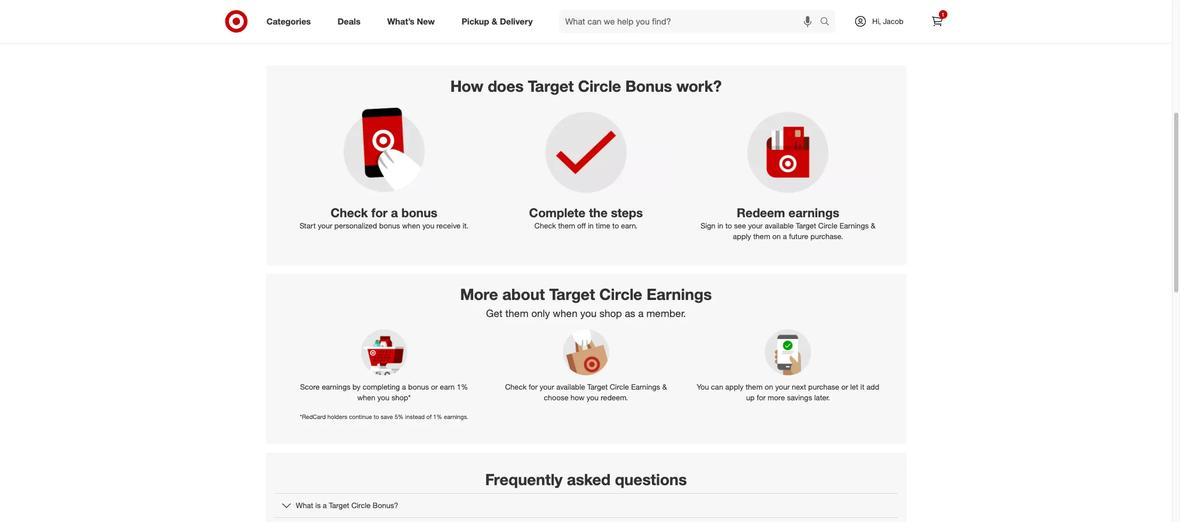 Task type: vqa. For each thing, say whether or not it's contained in the screenshot.
The Instead
yes



Task type: locate. For each thing, give the bounding box(es) containing it.
available up future on the top right of the page
[[765, 221, 794, 230]]

2 horizontal spatial when
[[553, 307, 578, 319]]

1 vertical spatial when
[[553, 307, 578, 319]]

5%
[[395, 413, 404, 421]]

1 vertical spatial for
[[529, 382, 538, 391]]

0 horizontal spatial available
[[557, 382, 586, 391]]

on left future on the top right of the page
[[773, 232, 781, 241]]

0 horizontal spatial when
[[358, 393, 376, 402]]

0 vertical spatial &
[[492, 16, 498, 26]]

them left the off
[[559, 221, 576, 230]]

0 horizontal spatial get
[[486, 307, 503, 319]]

you left shop at the bottom right of page
[[581, 307, 597, 319]]

circle left the bonus
[[578, 76, 621, 96]]

2 vertical spatial when
[[358, 393, 376, 402]]

2 vertical spatial for
[[757, 393, 766, 402]]

holders
[[328, 413, 348, 421]]

when for target
[[553, 307, 578, 319]]

target up redeem.
[[588, 382, 608, 391]]

or left let
[[842, 382, 849, 391]]

target
[[528, 76, 574, 96], [796, 221, 817, 230], [550, 285, 596, 304], [588, 382, 608, 391], [329, 501, 350, 510]]

to left save
[[374, 413, 379, 421]]

bonus up receive
[[402, 205, 438, 220]]

bonus
[[402, 205, 438, 220], [379, 221, 400, 230], [408, 382, 429, 391]]

0 vertical spatial check
[[331, 205, 368, 220]]

0 vertical spatial when
[[402, 221, 421, 230]]

target right is
[[329, 501, 350, 510]]

to right time
[[613, 221, 619, 230]]

0 horizontal spatial for
[[372, 205, 388, 220]]

1 horizontal spatial check
[[505, 382, 527, 391]]

0 vertical spatial earnings
[[840, 221, 869, 230]]

0 vertical spatial get
[[563, 23, 578, 34]]

earnings
[[840, 221, 869, 230], [647, 285, 712, 304], [632, 382, 661, 391]]

circle up redeem.
[[610, 382, 629, 391]]

1 or from the left
[[431, 382, 438, 391]]

next
[[792, 382, 807, 391]]

purchase.
[[811, 232, 844, 241]]

it
[[861, 382, 865, 391]]

to
[[613, 221, 619, 230], [726, 221, 733, 230], [374, 413, 379, 421]]

or
[[431, 382, 438, 391], [842, 382, 849, 391]]

you inside check for your available target circle earnings & choose how you redeem.
[[587, 393, 599, 402]]

1 horizontal spatial earnings
[[789, 205, 840, 220]]

bonus right the personalized
[[379, 221, 400, 230]]

1% inside score earnings by completing a bonus or earn 1% when you shop*
[[457, 382, 468, 391]]

1% right "earn"
[[457, 382, 468, 391]]

work?
[[677, 76, 722, 96]]

frequently
[[486, 470, 563, 489]]

for inside check for your available target circle earnings & choose how you redeem.
[[529, 382, 538, 391]]

target inside more about target circle earnings get them only when you shop as a member.
[[550, 285, 596, 304]]

apply
[[733, 232, 752, 241], [726, 382, 744, 391]]

what's new link
[[378, 10, 449, 33]]

2 horizontal spatial to
[[726, 221, 733, 230]]

0 vertical spatial earnings
[[789, 205, 840, 220]]

1% for of
[[434, 413, 443, 421]]

in right the off
[[588, 221, 594, 230]]

circle inside check for your available target circle earnings & choose how you redeem.
[[610, 382, 629, 391]]

apply right can
[[726, 382, 744, 391]]

circle
[[578, 76, 621, 96], [819, 221, 838, 230], [600, 285, 643, 304], [610, 382, 629, 391], [352, 501, 371, 510]]

1 vertical spatial &
[[871, 221, 876, 230]]

about
[[503, 285, 545, 304]]

1 vertical spatial get
[[486, 307, 503, 319]]

0 horizontal spatial 1%
[[434, 413, 443, 421]]

1 horizontal spatial &
[[663, 382, 668, 391]]

more
[[461, 285, 499, 304]]

let
[[851, 382, 859, 391]]

in
[[588, 221, 594, 230], [718, 221, 724, 230]]

&
[[492, 16, 498, 26], [871, 221, 876, 230], [663, 382, 668, 391]]

redeem
[[737, 205, 786, 220]]

for inside the check for a bonus start your personalized bonus when you receive it.
[[372, 205, 388, 220]]

what is a target circle bonus?
[[296, 501, 399, 510]]

2 vertical spatial bonus
[[408, 382, 429, 391]]

choose
[[544, 393, 569, 402]]

earnings inside redeem earnings sign in to see your available target circle earnings & apply them on a future purchase.
[[840, 221, 869, 230]]

you down 'completing'
[[378, 393, 390, 402]]

to inside complete the steps check them off in time to earn.
[[613, 221, 619, 230]]

available
[[765, 221, 794, 230], [557, 382, 586, 391]]

what is a target circle bonus? button
[[275, 494, 898, 517]]

1 vertical spatial earnings
[[322, 382, 351, 391]]

1% for earn
[[457, 382, 468, 391]]

1 horizontal spatial available
[[765, 221, 794, 230]]

your up 'more'
[[776, 382, 790, 391]]

or left "earn"
[[431, 382, 438, 391]]

get
[[563, 23, 578, 34], [486, 307, 503, 319]]

1 horizontal spatial in
[[718, 221, 724, 230]]

circle inside dropdown button
[[352, 501, 371, 510]]

1 vertical spatial check
[[535, 221, 556, 230]]

1 vertical spatial apply
[[726, 382, 744, 391]]

& inside redeem earnings sign in to see your available target circle earnings & apply them on a future purchase.
[[871, 221, 876, 230]]

you
[[423, 221, 435, 230], [581, 307, 597, 319], [378, 393, 390, 402], [587, 393, 599, 402]]

your inside check for your available target circle earnings & choose how you redeem.
[[540, 382, 555, 391]]

2 horizontal spatial check
[[535, 221, 556, 230]]

get started link
[[536, 16, 637, 40]]

1 horizontal spatial or
[[842, 382, 849, 391]]

when inside the check for a bonus start your personalized bonus when you receive it.
[[402, 221, 421, 230]]

jacob
[[884, 17, 904, 26]]

1 link
[[926, 10, 950, 33]]

1 horizontal spatial to
[[613, 221, 619, 230]]

check inside check for your available target circle earnings & choose how you redeem.
[[505, 382, 527, 391]]

them up up
[[746, 382, 763, 391]]

2 vertical spatial &
[[663, 382, 668, 391]]

0 vertical spatial for
[[372, 205, 388, 220]]

when inside more about target circle earnings get them only when you shop as a member.
[[553, 307, 578, 319]]

2 or from the left
[[842, 382, 849, 391]]

you inside score earnings by completing a bonus or earn 1% when you shop*
[[378, 393, 390, 402]]

get down more
[[486, 307, 503, 319]]

in right sign on the right top of the page
[[718, 221, 724, 230]]

earnings inside check for your available target circle earnings & choose how you redeem.
[[632, 382, 661, 391]]

hi, jacob
[[873, 17, 904, 26]]

them inside redeem earnings sign in to see your available target circle earnings & apply them on a future purchase.
[[754, 232, 771, 241]]

deals
[[338, 16, 361, 26]]

get left started
[[563, 23, 578, 34]]

more about target circle earnings get them only when you shop as a member.
[[461, 285, 712, 319]]

categories link
[[258, 10, 324, 33]]

earnings inside score earnings by completing a bonus or earn 1% when you shop*
[[322, 382, 351, 391]]

pickup & delivery link
[[453, 10, 546, 33]]

bonus up the shop*
[[408, 382, 429, 391]]

circle inside redeem earnings sign in to see your available target circle earnings & apply them on a future purchase.
[[819, 221, 838, 230]]

1 horizontal spatial for
[[529, 382, 538, 391]]

apply down 'see'
[[733, 232, 752, 241]]

available inside check for your available target circle earnings & choose how you redeem.
[[557, 382, 586, 391]]

check
[[331, 205, 368, 220], [535, 221, 556, 230], [505, 382, 527, 391]]

target up only
[[550, 285, 596, 304]]

1 horizontal spatial when
[[402, 221, 421, 230]]

check for a
[[331, 205, 368, 220]]

when down by
[[358, 393, 376, 402]]

on
[[773, 232, 781, 241], [765, 382, 774, 391]]

when
[[402, 221, 421, 230], [553, 307, 578, 319], [358, 393, 376, 402]]

earnings up purchase.
[[789, 205, 840, 220]]

0 horizontal spatial in
[[588, 221, 594, 230]]

a inside the check for a bonus start your personalized bonus when you receive it.
[[391, 205, 398, 220]]

you
[[697, 382, 710, 391]]

pickup & delivery
[[462, 16, 533, 26]]

earnings for score
[[322, 382, 351, 391]]

when inside score earnings by completing a bonus or earn 1% when you shop*
[[358, 393, 376, 402]]

to left 'see'
[[726, 221, 733, 230]]

complete the steps check them off in time to earn.
[[530, 205, 643, 230]]

get started
[[563, 23, 610, 34]]

earnings left by
[[322, 382, 351, 391]]

1 horizontal spatial 1%
[[457, 382, 468, 391]]

target inside check for your available target circle earnings & choose how you redeem.
[[588, 382, 608, 391]]

*redcard holders continue to save 5% instead of 1% earnings.
[[300, 413, 469, 421]]

0 horizontal spatial &
[[492, 16, 498, 26]]

target up future on the top right of the page
[[796, 221, 817, 230]]

you left receive
[[423, 221, 435, 230]]

them down about
[[506, 307, 529, 319]]

score earnings by completing a bonus or earn 1% when you shop*
[[300, 382, 468, 402]]

earnings.
[[444, 413, 469, 421]]

0 vertical spatial on
[[773, 232, 781, 241]]

it.
[[463, 221, 469, 230]]

1%
[[457, 382, 468, 391], [434, 413, 443, 421]]

them down redeem
[[754, 232, 771, 241]]

your inside the check for a bonus start your personalized bonus when you receive it.
[[318, 221, 333, 230]]

1% right of
[[434, 413, 443, 421]]

in inside complete the steps check them off in time to earn.
[[588, 221, 594, 230]]

1 vertical spatial 1%
[[434, 413, 443, 421]]

2 horizontal spatial &
[[871, 221, 876, 230]]

a
[[391, 205, 398, 220], [783, 232, 787, 241], [639, 307, 644, 319], [402, 382, 406, 391], [323, 501, 327, 510]]

them inside complete the steps check them off in time to earn.
[[559, 221, 576, 230]]

shop
[[600, 307, 622, 319]]

redeem.
[[601, 393, 629, 402]]

circle up as at the bottom of page
[[600, 285, 643, 304]]

target inside redeem earnings sign in to see your available target circle earnings & apply them on a future purchase.
[[796, 221, 817, 230]]

your up choose
[[540, 382, 555, 391]]

earnings inside redeem earnings sign in to see your available target circle earnings & apply them on a future purchase.
[[789, 205, 840, 220]]

1 vertical spatial available
[[557, 382, 586, 391]]

2 in from the left
[[718, 221, 724, 230]]

1 in from the left
[[588, 221, 594, 230]]

your right the start
[[318, 221, 333, 230]]

earnings
[[789, 205, 840, 220], [322, 382, 351, 391]]

target inside dropdown button
[[329, 501, 350, 510]]

2 horizontal spatial for
[[757, 393, 766, 402]]

you right how
[[587, 393, 599, 402]]

your
[[318, 221, 333, 230], [749, 221, 763, 230], [540, 382, 555, 391], [776, 382, 790, 391]]

What can we help you find? suggestions appear below search field
[[559, 10, 823, 33]]

check inside the check for a bonus start your personalized bonus when you receive it.
[[331, 205, 368, 220]]

0 vertical spatial 1%
[[457, 382, 468, 391]]

0 horizontal spatial or
[[431, 382, 438, 391]]

you can apply them on your next purchase or let it add up for more savings later.
[[697, 382, 880, 402]]

available up how
[[557, 382, 586, 391]]

0 horizontal spatial check
[[331, 205, 368, 220]]

0 vertical spatial available
[[765, 221, 794, 230]]

when left receive
[[402, 221, 421, 230]]

1 vertical spatial on
[[765, 382, 774, 391]]

circle up purchase.
[[819, 221, 838, 230]]

1 vertical spatial bonus
[[379, 221, 400, 230]]

on up 'more'
[[765, 382, 774, 391]]

2 vertical spatial earnings
[[632, 382, 661, 391]]

0 vertical spatial apply
[[733, 232, 752, 241]]

1
[[942, 11, 945, 18]]

circle left the bonus?
[[352, 501, 371, 510]]

more
[[768, 393, 786, 402]]

them
[[559, 221, 576, 230], [754, 232, 771, 241], [506, 307, 529, 319], [746, 382, 763, 391]]

your down redeem
[[749, 221, 763, 230]]

2 vertical spatial check
[[505, 382, 527, 391]]

0 horizontal spatial earnings
[[322, 382, 351, 391]]

1 vertical spatial earnings
[[647, 285, 712, 304]]

0 horizontal spatial to
[[374, 413, 379, 421]]

complete
[[530, 205, 586, 220]]

when right only
[[553, 307, 578, 319]]



Task type: describe. For each thing, give the bounding box(es) containing it.
check for your
[[505, 382, 527, 391]]

your inside redeem earnings sign in to see your available target circle earnings & apply them on a future purchase.
[[749, 221, 763, 230]]

bonus?
[[373, 501, 399, 510]]

bonus
[[626, 76, 673, 96]]

add
[[867, 382, 880, 391]]

them inside 'you can apply them on your next purchase or let it add up for more savings later.'
[[746, 382, 763, 391]]

get inside more about target circle earnings get them only when you shop as a member.
[[486, 307, 503, 319]]

*redcard
[[300, 413, 326, 421]]

pickup
[[462, 16, 490, 26]]

when for a
[[402, 221, 421, 230]]

your inside 'you can apply them on your next purchase or let it add up for more savings later.'
[[776, 382, 790, 391]]

check inside complete the steps check them off in time to earn.
[[535, 221, 556, 230]]

redeem earnings sign in to see your available target circle earnings & apply them on a future purchase.
[[701, 205, 876, 241]]

up
[[747, 393, 755, 402]]

target right does
[[528, 76, 574, 96]]

start
[[300, 221, 316, 230]]

how
[[571, 393, 585, 402]]

what
[[296, 501, 313, 510]]

& inside check for your available target circle earnings & choose how you redeem.
[[663, 382, 668, 391]]

off
[[578, 221, 586, 230]]

by
[[353, 382, 361, 391]]

hi,
[[873, 17, 882, 26]]

earn.
[[621, 221, 638, 230]]

later.
[[815, 393, 831, 402]]

save
[[381, 413, 393, 421]]

continue
[[349, 413, 372, 421]]

a inside redeem earnings sign in to see your available target circle earnings & apply them on a future purchase.
[[783, 232, 787, 241]]

check for your available target circle earnings & choose how you redeem.
[[505, 382, 668, 402]]

apply inside 'you can apply them on your next purchase or let it add up for more savings later.'
[[726, 382, 744, 391]]

a inside score earnings by completing a bonus or earn 1% when you shop*
[[402, 382, 406, 391]]

apply inside redeem earnings sign in to see your available target circle earnings & apply them on a future purchase.
[[733, 232, 752, 241]]

frequently asked questions
[[486, 470, 687, 489]]

of
[[427, 413, 432, 421]]

or inside score earnings by completing a bonus or earn 1% when you shop*
[[431, 382, 438, 391]]

future
[[790, 232, 809, 241]]

& inside "link"
[[492, 16, 498, 26]]

to inside redeem earnings sign in to see your available target circle earnings & apply them on a future purchase.
[[726, 221, 733, 230]]

savings
[[788, 393, 813, 402]]

search button
[[816, 10, 841, 35]]

for inside 'you can apply them on your next purchase or let it add up for more savings later.'
[[757, 393, 766, 402]]

new
[[417, 16, 435, 26]]

or inside 'you can apply them on your next purchase or let it add up for more savings later.'
[[842, 382, 849, 391]]

only
[[532, 307, 550, 319]]

on inside 'you can apply them on your next purchase or let it add up for more savings later.'
[[765, 382, 774, 391]]

how does target circle bonus work?
[[451, 76, 722, 96]]

completing
[[363, 382, 400, 391]]

1 horizontal spatial get
[[563, 23, 578, 34]]

started
[[580, 23, 610, 34]]

check for a bonus start your personalized bonus when you receive it.
[[300, 205, 469, 230]]

member.
[[647, 307, 687, 319]]

a inside the what is a target circle bonus? dropdown button
[[323, 501, 327, 510]]

you inside the check for a bonus start your personalized bonus when you receive it.
[[423, 221, 435, 230]]

delivery
[[500, 16, 533, 26]]

bonus inside score earnings by completing a bonus or earn 1% when you shop*
[[408, 382, 429, 391]]

what's new
[[387, 16, 435, 26]]

you inside more about target circle earnings get them only when you shop as a member.
[[581, 307, 597, 319]]

what's
[[387, 16, 415, 26]]

personalized
[[335, 221, 377, 230]]

in inside redeem earnings sign in to see your available target circle earnings & apply them on a future purchase.
[[718, 221, 724, 230]]

steps
[[611, 205, 643, 220]]

questions
[[615, 470, 687, 489]]

search
[[816, 17, 841, 28]]

categories
[[267, 16, 311, 26]]

them inside more about target circle earnings get them only when you shop as a member.
[[506, 307, 529, 319]]

score
[[300, 382, 320, 391]]

is
[[316, 501, 321, 510]]

how
[[451, 76, 484, 96]]

available inside redeem earnings sign in to see your available target circle earnings & apply them on a future purchase.
[[765, 221, 794, 230]]

see
[[735, 221, 747, 230]]

a inside more about target circle earnings get them only when you shop as a member.
[[639, 307, 644, 319]]

shop*
[[392, 393, 411, 402]]

for for a
[[372, 205, 388, 220]]

receive
[[437, 221, 461, 230]]

the
[[589, 205, 608, 220]]

earn
[[440, 382, 455, 391]]

asked
[[567, 470, 611, 489]]

purchase
[[809, 382, 840, 391]]

can
[[712, 382, 724, 391]]

deals link
[[329, 10, 374, 33]]

for for your
[[529, 382, 538, 391]]

circle inside more about target circle earnings get them only when you shop as a member.
[[600, 285, 643, 304]]

earnings inside more about target circle earnings get them only when you shop as a member.
[[647, 285, 712, 304]]

sign
[[701, 221, 716, 230]]

earnings for redeem
[[789, 205, 840, 220]]

0 vertical spatial bonus
[[402, 205, 438, 220]]

does
[[488, 76, 524, 96]]

on inside redeem earnings sign in to see your available target circle earnings & apply them on a future purchase.
[[773, 232, 781, 241]]

time
[[596, 221, 611, 230]]

as
[[625, 307, 636, 319]]

instead
[[406, 413, 425, 421]]



